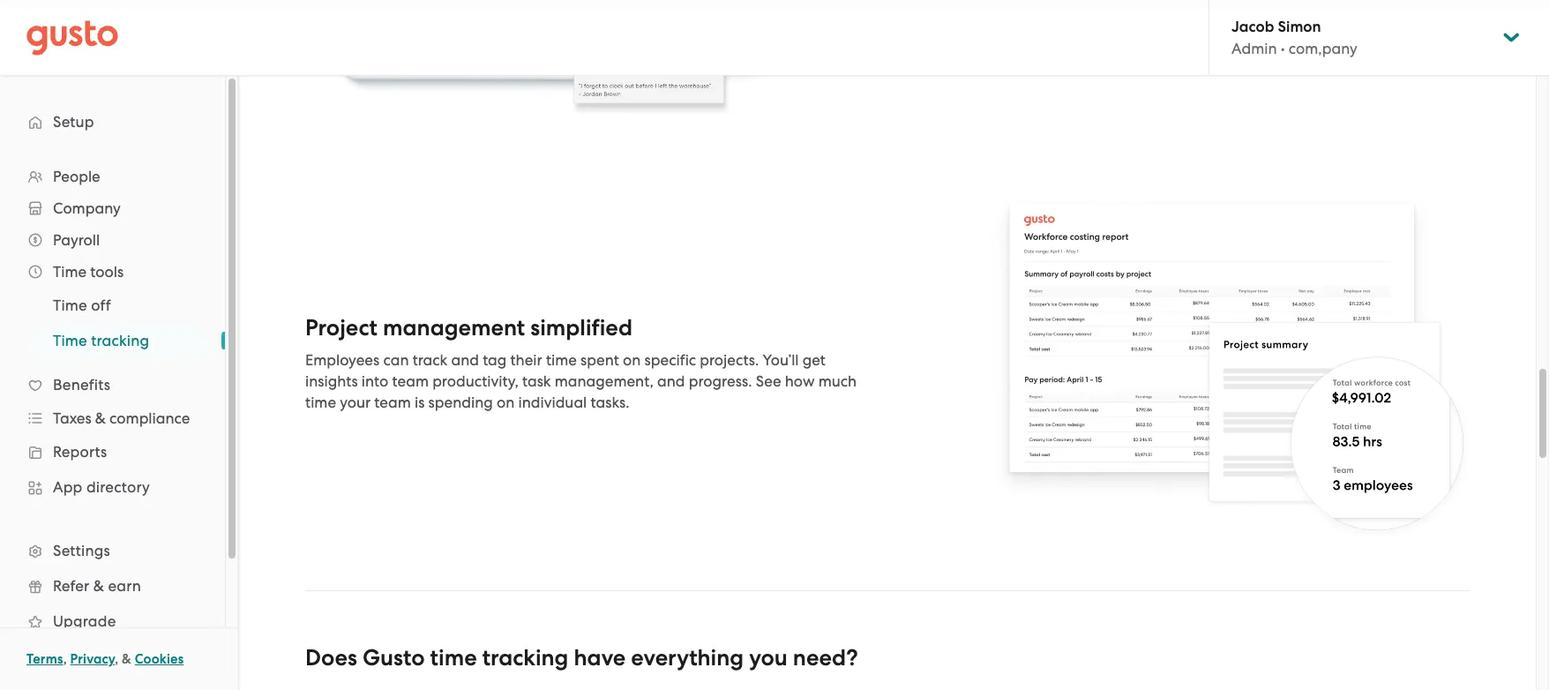 Task type: vqa. For each thing, say whether or not it's contained in the screenshot.
list containing People
yes



Task type: locate. For each thing, give the bounding box(es) containing it.
on right spent
[[623, 351, 641, 369]]

tag
[[483, 351, 507, 369]]

3 time from the top
[[53, 332, 87, 349]]

earn
[[108, 577, 141, 595]]

on
[[623, 351, 641, 369], [497, 394, 515, 411]]

privacy link
[[70, 651, 115, 667]]

tools
[[90, 263, 124, 281]]

0 horizontal spatial and
[[451, 351, 479, 369]]

projects.
[[700, 351, 759, 369]]

refer & earn
[[53, 577, 141, 595]]

into
[[362, 372, 389, 390]]

tracking down time off link
[[91, 332, 149, 349]]

time tools
[[53, 263, 124, 281]]

admin
[[1232, 40, 1277, 57]]

insights
[[305, 372, 358, 390]]

1 vertical spatial on
[[497, 394, 515, 411]]

time down 'payroll'
[[53, 263, 87, 281]]

cookies button
[[135, 649, 184, 670]]

and up productivity,
[[451, 351, 479, 369]]

time down the time off
[[53, 332, 87, 349]]

1 vertical spatial tracking
[[482, 644, 569, 671]]

team left is
[[374, 394, 411, 411]]

everything
[[631, 644, 744, 671]]

1 horizontal spatial and
[[657, 372, 685, 390]]

time for time tools
[[53, 263, 87, 281]]

simon
[[1278, 18, 1322, 36]]

1 vertical spatial time
[[53, 297, 87, 314]]

time
[[53, 263, 87, 281], [53, 297, 87, 314], [53, 332, 87, 349]]

0 vertical spatial tracking
[[91, 332, 149, 349]]

list
[[0, 161, 225, 674], [0, 288, 225, 358]]

time inside time off link
[[53, 297, 87, 314]]

•
[[1281, 40, 1285, 57]]

1 list from the top
[[0, 161, 225, 674]]

time inside time tracking link
[[53, 332, 87, 349]]

app directory
[[53, 478, 150, 496]]

app directory link
[[18, 471, 207, 503]]

home image
[[26, 20, 118, 55]]

1 time from the top
[[53, 263, 87, 281]]

2 horizontal spatial time
[[546, 351, 577, 369]]

& for compliance
[[95, 409, 106, 427]]

,
[[63, 651, 67, 667], [115, 651, 119, 667]]

0 horizontal spatial tracking
[[91, 332, 149, 349]]

progress.
[[689, 372, 752, 390]]

time inside time tools dropdown button
[[53, 263, 87, 281]]

0 vertical spatial time
[[53, 263, 87, 281]]

2 time from the top
[[53, 297, 87, 314]]

and down specific
[[657, 372, 685, 390]]

how
[[785, 372, 815, 390]]

time
[[546, 351, 577, 369], [305, 394, 336, 411], [430, 644, 477, 671]]

& right the taxes at the bottom of the page
[[95, 409, 106, 427]]

list containing people
[[0, 161, 225, 674]]

track
[[413, 351, 448, 369]]

2 list from the top
[[0, 288, 225, 358]]

gusto
[[363, 644, 425, 671]]

does gusto time tracking have everything you need?
[[305, 644, 858, 671]]

0 vertical spatial and
[[451, 351, 479, 369]]

management,
[[555, 372, 654, 390]]

benefits link
[[18, 369, 207, 401]]

time tools button
[[18, 256, 207, 288]]

spent
[[581, 351, 619, 369]]

, down upgrade link
[[115, 651, 119, 667]]

, left privacy link
[[63, 651, 67, 667]]

their
[[511, 351, 542, 369]]

time up task
[[546, 351, 577, 369]]

1 horizontal spatial tracking
[[482, 644, 569, 671]]

0 vertical spatial time
[[546, 351, 577, 369]]

taxes
[[53, 409, 91, 427]]

time off
[[53, 297, 111, 314]]

productivity,
[[433, 372, 519, 390]]

and
[[451, 351, 479, 369], [657, 372, 685, 390]]

upgrade link
[[18, 605, 207, 637]]

&
[[95, 409, 106, 427], [93, 577, 104, 595], [122, 651, 132, 667]]

& inside "dropdown button"
[[95, 409, 106, 427]]

jacob simon admin • com,pany
[[1232, 18, 1358, 57]]

terms , privacy , & cookies
[[26, 651, 184, 667]]

taxes & compliance
[[53, 409, 190, 427]]

terms link
[[26, 651, 63, 667]]

1 vertical spatial &
[[93, 577, 104, 595]]

1 , from the left
[[63, 651, 67, 667]]

off
[[91, 297, 111, 314]]

time left off
[[53, 297, 87, 314]]

list containing time off
[[0, 288, 225, 358]]

project management simplified
[[305, 314, 633, 341]]

1 vertical spatial time
[[305, 394, 336, 411]]

on down productivity,
[[497, 394, 515, 411]]

& left earn
[[93, 577, 104, 595]]

& for earn
[[93, 577, 104, 595]]

tracking
[[91, 332, 149, 349], [482, 644, 569, 671]]

directory
[[86, 478, 150, 496]]

& left cookies at the left of the page
[[122, 651, 132, 667]]

1 horizontal spatial on
[[623, 351, 641, 369]]

team up is
[[392, 372, 429, 390]]

setup link
[[18, 106, 207, 138]]

management
[[383, 314, 525, 341]]

1 horizontal spatial ,
[[115, 651, 119, 667]]

gusto navigation element
[[0, 76, 225, 690]]

refer & earn link
[[18, 570, 207, 602]]

app
[[53, 478, 83, 496]]

2 vertical spatial time
[[430, 644, 477, 671]]

0 horizontal spatial ,
[[63, 651, 67, 667]]

compliance
[[110, 409, 190, 427]]

time tracking link
[[32, 325, 207, 357]]

get
[[803, 351, 826, 369]]

0 horizontal spatial on
[[497, 394, 515, 411]]

team
[[392, 372, 429, 390], [374, 394, 411, 411]]

settings
[[53, 542, 110, 559]]

time right gusto
[[430, 644, 477, 671]]

tracking left the have
[[482, 644, 569, 671]]

1 vertical spatial team
[[374, 394, 411, 411]]

company
[[53, 199, 121, 217]]

2 vertical spatial time
[[53, 332, 87, 349]]

setup
[[53, 113, 94, 131]]

time down insights
[[305, 394, 336, 411]]

0 vertical spatial &
[[95, 409, 106, 427]]

0 vertical spatial on
[[623, 351, 641, 369]]

1 vertical spatial and
[[657, 372, 685, 390]]

tracking inside time tracking link
[[91, 332, 149, 349]]

much
[[819, 372, 857, 390]]



Task type: describe. For each thing, give the bounding box(es) containing it.
you'll
[[763, 351, 799, 369]]

0 horizontal spatial time
[[305, 394, 336, 411]]

taxes & compliance button
[[18, 402, 207, 434]]

task
[[522, 372, 551, 390]]

terms
[[26, 651, 63, 667]]

privacy
[[70, 651, 115, 667]]

people
[[53, 168, 100, 185]]

jacob
[[1232, 18, 1275, 36]]

see
[[756, 372, 781, 390]]

0 vertical spatial team
[[392, 372, 429, 390]]

need?
[[793, 644, 858, 671]]

individual
[[518, 394, 587, 411]]

people button
[[18, 161, 207, 192]]

2 , from the left
[[115, 651, 119, 667]]

time off link
[[32, 289, 207, 321]]

reports
[[53, 443, 107, 461]]

your
[[340, 394, 371, 411]]

benefits
[[53, 376, 110, 394]]

time for time tracking
[[53, 332, 87, 349]]

specific
[[645, 351, 696, 369]]

company button
[[18, 192, 207, 224]]

tasks.
[[591, 394, 630, 411]]

time tracking
[[53, 332, 149, 349]]

payroll
[[53, 231, 100, 249]]

spending
[[428, 394, 493, 411]]

time for time off
[[53, 297, 87, 314]]

com,pany
[[1289, 40, 1358, 57]]

reports link
[[18, 436, 207, 468]]

2 vertical spatial &
[[122, 651, 132, 667]]

payroll button
[[18, 224, 207, 256]]

you
[[749, 644, 788, 671]]

1 horizontal spatial time
[[430, 644, 477, 671]]

upgrade
[[53, 612, 116, 630]]

employees
[[305, 351, 380, 369]]

settings link
[[18, 535, 207, 567]]

cookies
[[135, 651, 184, 667]]

can
[[383, 351, 409, 369]]

is
[[415, 394, 425, 411]]

does
[[305, 644, 357, 671]]

project
[[305, 314, 378, 341]]

employees can track and tag their time spent on specific projects. you'll get insights into team productivity, task management, and progress. see how much time your team is spending on individual tasks.
[[305, 351, 857, 411]]

simplified
[[531, 314, 633, 341]]

refer
[[53, 577, 89, 595]]

have
[[574, 644, 626, 671]]



